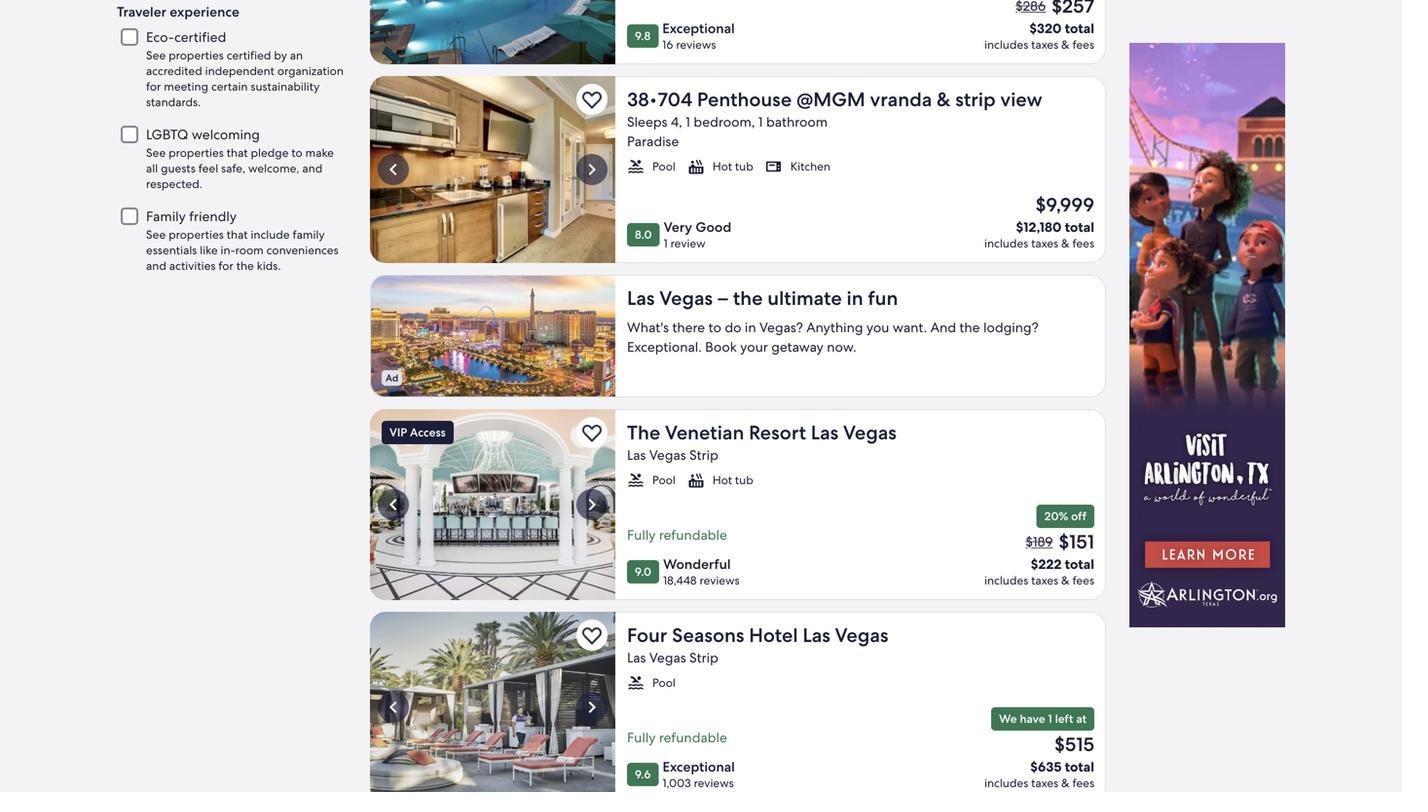 Task type: describe. For each thing, give the bounding box(es) containing it.
1,003
[[663, 776, 691, 791]]

lgbtq
[[146, 126, 188, 143]]

$222
[[1031, 555, 1062, 573]]

four seasons hotel las vegas las vegas strip
[[627, 623, 889, 666]]

lgbtq welcoming see properties that pledge to make all guests feel safe, welcome, and respected.
[[146, 126, 334, 192]]

taxes inside '$9,999 $12,180 total includes taxes & fees'
[[1032, 236, 1059, 251]]

fully for the venetian resort las vegas
[[627, 526, 656, 544]]

18,448
[[664, 573, 697, 588]]

$151
[[1059, 529, 1095, 554]]

there
[[673, 319, 706, 336]]

las down the the
[[627, 446, 646, 464]]

1 vertical spatial the
[[734, 285, 763, 311]]

for inside the eco-certified see properties certified by an accredited independent organization for meeting certain sustainability standards.
[[146, 79, 161, 94]]

an
[[290, 48, 303, 63]]

essentials
[[146, 243, 197, 258]]

las inside las vegas – the ultimate in fun what's there to do in vegas? anything you want. and the lodging? exceptional. book your getaway now.
[[627, 285, 655, 311]]

the
[[627, 420, 661, 445]]

fully refundable for venetian
[[627, 526, 728, 544]]

$320
[[1030, 19, 1062, 37]]

activities
[[169, 258, 216, 273]]

show next image for 38•704 penthouse @mgm vranda & strip view image
[[581, 158, 604, 181]]

0 horizontal spatial in
[[745, 319, 757, 336]]

vip
[[390, 425, 407, 440]]

Save The Venetian Resort Las Vegas to a trip checkbox
[[577, 417, 608, 448]]

show next image for four seasons hotel las vegas image
[[581, 696, 604, 719]]

16
[[663, 37, 674, 52]]

pool for small image underneath "venetian"
[[653, 473, 676, 488]]

family
[[293, 227, 325, 242]]

reviews for seasons
[[694, 776, 734, 791]]

reviews inside exceptional 16 reviews
[[676, 37, 716, 52]]

includes inside the $320 total includes taxes & fees
[[985, 37, 1029, 52]]

paradise
[[627, 133, 679, 150]]

strip for seasons
[[690, 649, 719, 666]]

vegas inside las vegas – the ultimate in fun what's there to do in vegas? anything you want. and the lodging? exceptional. book your getaway now.
[[660, 285, 713, 311]]

ultimate
[[768, 285, 842, 311]]

certain
[[211, 79, 248, 94]]

ad
[[386, 372, 399, 384]]

terrace/patio image
[[370, 612, 616, 792]]

venetian
[[665, 420, 745, 445]]

safe,
[[221, 161, 246, 176]]

you
[[867, 319, 890, 336]]

view
[[1001, 87, 1043, 112]]

–
[[718, 285, 729, 311]]

meeting
[[164, 79, 209, 94]]

welcome,
[[248, 161, 300, 176]]

4,
[[671, 113, 683, 131]]

taxes inside 'we have 1 left at $515 $635 total includes taxes & fees'
[[1032, 776, 1059, 791]]

$320 total includes taxes & fees
[[985, 19, 1095, 52]]

includes inside '$9,999 $12,180 total includes taxes & fees'
[[985, 236, 1029, 251]]

for inside family friendly see properties that include family essentials like in-room conveniences and activities for the kids.
[[219, 258, 234, 273]]

eco-
[[146, 28, 174, 46]]

lodging?
[[984, 319, 1039, 336]]

to inside 'lgbtq welcoming see properties that pledge to make all guests feel safe, welcome, and respected.'
[[292, 145, 303, 160]]

wonderful 18,448 reviews
[[664, 555, 740, 588]]

includes inside 20% off $189 $151 $222 total includes taxes & fees
[[985, 573, 1029, 588]]

resort
[[749, 420, 807, 445]]

access
[[410, 425, 446, 440]]

includes inside 'we have 1 left at $515 $635 total includes taxes & fees'
[[985, 776, 1029, 791]]

vegas down the the
[[650, 446, 686, 464]]

9.6
[[635, 767, 651, 782]]

small image down bedroom,
[[688, 158, 705, 175]]

& inside 38•704 penthouse @mgm vranda & strip view sleeps 4, 1 bedroom, 1 bathroom paradise
[[937, 87, 951, 112]]

exceptional 1,003 reviews
[[663, 758, 735, 791]]

small image for small image below bedroom,
[[627, 158, 645, 175]]

2 vertical spatial the
[[960, 319, 981, 336]]

sleeps
[[627, 113, 668, 131]]

9.0
[[635, 564, 652, 579]]

standards.
[[146, 95, 201, 110]]

independent
[[205, 63, 275, 79]]

family
[[146, 208, 186, 225]]

review
[[671, 236, 706, 251]]

the venetian resort las vegas las vegas strip
[[627, 420, 897, 464]]

very
[[664, 218, 693, 236]]

fees inside 'we have 1 left at $515 $635 total includes taxes & fees'
[[1073, 776, 1095, 791]]

properties for certified
[[169, 48, 224, 63]]

20% off $189 $151 $222 total includes taxes & fees
[[985, 509, 1095, 588]]

taxes inside 20% off $189 $151 $222 total includes taxes & fees
[[1032, 573, 1059, 588]]

bathroom
[[767, 113, 828, 131]]

see for lgbtq welcoming
[[146, 145, 166, 160]]

and inside family friendly see properties that include family essentials like in-room conveniences and activities for the kids.
[[146, 258, 166, 273]]

las right hotel on the right of page
[[803, 623, 831, 648]]

2 tub from the top
[[735, 473, 754, 488]]

& inside '$9,999 $12,180 total includes taxes & fees'
[[1062, 236, 1070, 251]]

we have 1 left at $515 $635 total includes taxes & fees
[[985, 711, 1095, 791]]

room
[[235, 243, 264, 258]]

1 inside very good 1 review
[[664, 236, 668, 251]]

small image left kitchen
[[766, 158, 783, 175]]

all
[[146, 161, 158, 176]]

vegas right hotel on the right of page
[[835, 623, 889, 648]]

38•704 penthouse @mgm vranda & strip view sleeps 4, 1 bedroom, 1 bathroom paradise
[[627, 87, 1043, 150]]

vranda
[[871, 87, 933, 112]]

organization
[[278, 63, 344, 79]]

2 hot tub from the top
[[713, 473, 754, 488]]

poolside bar image
[[370, 409, 616, 600]]

like
[[200, 243, 218, 258]]

$9,999
[[1036, 192, 1095, 217]]

$189 button
[[1024, 533, 1056, 550]]

show previous image for four seasons hotel las vegas image
[[382, 696, 405, 719]]

$189
[[1026, 533, 1054, 550]]

vip access
[[390, 425, 446, 440]]

family friendly see properties that include family essentials like in-room conveniences and activities for the kids.
[[146, 208, 339, 273]]

refundable for venetian
[[659, 526, 728, 544]]

book
[[706, 338, 737, 356]]

do
[[725, 319, 742, 336]]

& inside the $320 total includes taxes & fees
[[1062, 37, 1070, 52]]

exceptional.
[[627, 338, 702, 356]]

& inside 'we have 1 left at $515 $635 total includes taxes & fees'
[[1062, 776, 1070, 791]]

penthouse
[[697, 87, 792, 112]]

small image down four
[[627, 674, 645, 692]]

$12,180
[[1017, 218, 1062, 236]]

what's
[[627, 319, 669, 336]]

hot for small image underneath "venetian"
[[713, 473, 733, 488]]

1 down "penthouse"
[[759, 113, 763, 131]]



Task type: locate. For each thing, give the bounding box(es) containing it.
2 fully from the top
[[627, 729, 656, 746]]

1 horizontal spatial in
[[847, 285, 864, 311]]

1 see from the top
[[146, 48, 166, 63]]

total right $320
[[1066, 19, 1095, 37]]

las up what's
[[627, 285, 655, 311]]

2 properties from the top
[[169, 145, 224, 160]]

taxes down $189 button
[[1032, 573, 1059, 588]]

and down the "make"
[[302, 161, 323, 176]]

fully refundable for seasons
[[627, 729, 728, 746]]

0 vertical spatial hot
[[713, 159, 733, 174]]

1 vertical spatial tub
[[735, 473, 754, 488]]

in
[[847, 285, 864, 311], [745, 319, 757, 336]]

0 vertical spatial pool
[[653, 159, 676, 174]]

small image down "venetian"
[[688, 472, 705, 489]]

las vegas – the ultimate in fun what's there to do in vegas? anything you want. and the lodging? exceptional. book your getaway now.
[[627, 285, 1039, 356]]

2 taxes from the top
[[1032, 236, 1059, 251]]

0 vertical spatial fully
[[627, 526, 656, 544]]

fully up 9.6
[[627, 729, 656, 746]]

38•704
[[627, 87, 693, 112]]

properties up like
[[169, 227, 224, 242]]

see
[[146, 48, 166, 63], [146, 145, 166, 160], [146, 227, 166, 242]]

vegas down now.
[[844, 420, 897, 445]]

show previous image for the venetian resort las vegas image
[[382, 493, 405, 516]]

guests
[[161, 161, 196, 176]]

pool down "paradise"
[[653, 159, 676, 174]]

hot for small image below bedroom,
[[713, 159, 733, 174]]

four
[[627, 623, 668, 648]]

fully up 9.0
[[627, 526, 656, 544]]

hot down "venetian"
[[713, 473, 733, 488]]

certified down 'experience'
[[174, 28, 226, 46]]

4 taxes from the top
[[1032, 776, 1059, 791]]

and down essentials
[[146, 258, 166, 273]]

3 properties from the top
[[169, 227, 224, 242]]

now.
[[827, 338, 857, 356]]

total
[[1066, 19, 1095, 37], [1066, 218, 1095, 236], [1066, 555, 1095, 573], [1066, 758, 1095, 776]]

4 fees from the top
[[1073, 776, 1095, 791]]

see up all
[[146, 145, 166, 160]]

total inside the $320 total includes taxes & fees
[[1066, 19, 1095, 37]]

that for friendly
[[227, 227, 248, 242]]

2 horizontal spatial the
[[960, 319, 981, 336]]

fees down $9,999
[[1073, 236, 1095, 251]]

tub
[[735, 159, 754, 174], [735, 473, 754, 488]]

hot
[[713, 159, 733, 174], [713, 473, 733, 488]]

in-
[[221, 243, 235, 258]]

exceptional right 9.6
[[663, 758, 735, 776]]

0 vertical spatial certified
[[174, 28, 226, 46]]

1 refundable from the top
[[659, 526, 728, 544]]

1 left review
[[664, 236, 668, 251]]

1 pool from the top
[[653, 159, 676, 174]]

fees inside 20% off $189 $151 $222 total includes taxes & fees
[[1073, 573, 1095, 588]]

fees down $151
[[1073, 573, 1095, 588]]

pool for small image below bedroom,
[[653, 159, 676, 174]]

strip down seasons
[[690, 649, 719, 666]]

2 vertical spatial pool
[[653, 675, 676, 690]]

pledge
[[251, 145, 289, 160]]

tub down bedroom,
[[735, 159, 754, 174]]

anything
[[807, 319, 864, 336]]

hot tub
[[713, 159, 754, 174], [713, 473, 754, 488]]

reviews right '1,003'
[[694, 776, 734, 791]]

for up standards.
[[146, 79, 161, 94]]

1 horizontal spatial for
[[219, 258, 234, 273]]

1 vertical spatial hot
[[713, 473, 733, 488]]

that up in-
[[227, 227, 248, 242]]

1 hot from the top
[[713, 159, 733, 174]]

properties inside family friendly see properties that include family essentials like in-room conveniences and activities for the kids.
[[169, 227, 224, 242]]

strip down "venetian"
[[690, 446, 719, 464]]

strip inside four seasons hotel las vegas las vegas strip
[[690, 649, 719, 666]]

1 that from the top
[[227, 145, 248, 160]]

2 hot from the top
[[713, 473, 733, 488]]

that inside family friendly see properties that include family essentials like in-room conveniences and activities for the kids.
[[227, 227, 248, 242]]

2 fully refundable from the top
[[627, 729, 728, 746]]

and
[[302, 161, 323, 176], [146, 258, 166, 273]]

reviews for venetian
[[700, 573, 740, 588]]

reviews inside wonderful 18,448 reviews
[[700, 573, 740, 588]]

exceptional 16 reviews
[[663, 19, 735, 52]]

refundable for seasons
[[659, 729, 728, 746]]

properties for friendly
[[169, 227, 224, 242]]

0 vertical spatial reviews
[[676, 37, 716, 52]]

1 vertical spatial see
[[146, 145, 166, 160]]

1 strip from the top
[[690, 446, 719, 464]]

private kitchen image
[[370, 76, 616, 263]]

1 properties from the top
[[169, 48, 224, 63]]

1 vertical spatial certified
[[227, 48, 271, 63]]

properties inside the eco-certified see properties certified by an accredited independent organization for meeting certain sustainability standards.
[[169, 48, 224, 63]]

total down $515
[[1066, 758, 1095, 776]]

small image down "paradise"
[[627, 158, 645, 175]]

hot tub down the venetian resort las vegas las vegas strip
[[713, 473, 754, 488]]

for down in-
[[219, 258, 234, 273]]

and inside 'lgbtq welcoming see properties that pledge to make all guests feel safe, welcome, and respected.'
[[302, 161, 323, 176]]

0 vertical spatial strip
[[690, 446, 719, 464]]

hot tub down bedroom,
[[713, 159, 754, 174]]

fully refundable up 'wonderful'
[[627, 526, 728, 544]]

1 right 4,
[[686, 113, 691, 131]]

properties inside 'lgbtq welcoming see properties that pledge to make all guests feel safe, welcome, and respected.'
[[169, 145, 224, 160]]

1 vertical spatial refundable
[[659, 729, 728, 746]]

that
[[227, 145, 248, 160], [227, 227, 248, 242]]

taxes up view
[[1032, 37, 1059, 52]]

includes up lodging?
[[985, 236, 1029, 251]]

strip for venetian
[[690, 446, 719, 464]]

vegas?
[[760, 319, 804, 336]]

0 vertical spatial hot tub
[[713, 159, 754, 174]]

pool down the the
[[653, 473, 676, 488]]

1 vertical spatial fully refundable
[[627, 729, 728, 746]]

left
[[1056, 711, 1074, 726]]

0 vertical spatial see
[[146, 48, 166, 63]]

properties up feel
[[169, 145, 224, 160]]

includes
[[985, 37, 1029, 52], [985, 236, 1029, 251], [985, 573, 1029, 588], [985, 776, 1029, 791]]

8.0
[[635, 227, 652, 242]]

3 pool from the top
[[653, 675, 676, 690]]

1 tub from the top
[[735, 159, 754, 174]]

1 fully from the top
[[627, 526, 656, 544]]

$515
[[1055, 732, 1095, 757]]

2 see from the top
[[146, 145, 166, 160]]

small image
[[627, 158, 645, 175], [627, 472, 645, 489]]

& inside 20% off $189 $151 $222 total includes taxes & fees
[[1062, 573, 1070, 588]]

reviews
[[676, 37, 716, 52], [700, 573, 740, 588], [694, 776, 734, 791]]

the down room
[[236, 258, 254, 273]]

vegas up there
[[660, 285, 713, 311]]

0 vertical spatial properties
[[169, 48, 224, 63]]

2 that from the top
[[227, 227, 248, 242]]

0 horizontal spatial and
[[146, 258, 166, 273]]

properties
[[169, 48, 224, 63], [169, 145, 224, 160], [169, 227, 224, 242]]

bedroom,
[[694, 113, 755, 131]]

tub down the venetian resort las vegas las vegas strip
[[735, 473, 754, 488]]

1 fees from the top
[[1073, 37, 1095, 52]]

0 vertical spatial for
[[146, 79, 161, 94]]

2 pool from the top
[[653, 473, 676, 488]]

properties for welcoming
[[169, 145, 224, 160]]

1 inside 'we have 1 left at $515 $635 total includes taxes & fees'
[[1049, 711, 1053, 726]]

pool image
[[370, 0, 616, 64]]

and
[[931, 319, 957, 336]]

las down four
[[627, 649, 646, 666]]

fully refundable up exceptional 1,003 reviews
[[627, 729, 728, 746]]

1 vertical spatial to
[[709, 319, 722, 336]]

1 horizontal spatial and
[[302, 161, 323, 176]]

that for welcoming
[[227, 145, 248, 160]]

respected.
[[146, 176, 202, 192]]

strip
[[956, 87, 996, 112]]

1 vertical spatial fully
[[627, 729, 656, 746]]

show next image for the venetian resort las vegas image
[[581, 493, 604, 516]]

to left do
[[709, 319, 722, 336]]

see for family friendly
[[146, 227, 166, 242]]

0 vertical spatial in
[[847, 285, 864, 311]]

0 vertical spatial refundable
[[659, 526, 728, 544]]

the
[[236, 258, 254, 273], [734, 285, 763, 311], [960, 319, 981, 336]]

vegas
[[660, 285, 713, 311], [844, 420, 897, 445], [650, 446, 686, 464], [835, 623, 889, 648], [650, 649, 686, 666]]

1 vertical spatial exceptional
[[663, 758, 735, 776]]

0 horizontal spatial for
[[146, 79, 161, 94]]

fees
[[1073, 37, 1095, 52], [1073, 236, 1095, 251], [1073, 573, 1095, 588], [1073, 776, 1095, 791]]

by
[[274, 48, 287, 63]]

2 refundable from the top
[[659, 729, 728, 746]]

2 vertical spatial see
[[146, 227, 166, 242]]

want.
[[893, 319, 928, 336]]

1
[[686, 113, 691, 131], [759, 113, 763, 131], [664, 236, 668, 251], [1049, 711, 1053, 726]]

vegas down four
[[650, 649, 686, 666]]

include
[[251, 227, 290, 242]]

strip
[[690, 446, 719, 464], [690, 649, 719, 666]]

exceptional right 9.8
[[663, 19, 735, 37]]

certified up independent
[[227, 48, 271, 63]]

0 vertical spatial fully refundable
[[627, 526, 728, 544]]

experience
[[170, 3, 240, 21]]

3 includes from the top
[[985, 573, 1029, 588]]

total inside '$9,999 $12,180 total includes taxes & fees'
[[1066, 218, 1095, 236]]

show previous image for 38•704 penthouse @mgm vranda & strip view image
[[382, 158, 405, 181]]

1 horizontal spatial to
[[709, 319, 722, 336]]

fun
[[868, 285, 899, 311]]

9.8
[[635, 28, 651, 43]]

in right do
[[745, 319, 757, 336]]

includes left $320
[[985, 37, 1029, 52]]

0 vertical spatial tub
[[735, 159, 754, 174]]

las right resort
[[811, 420, 839, 445]]

taxes inside the $320 total includes taxes & fees
[[1032, 37, 1059, 52]]

to inside las vegas – the ultimate in fun what's there to do in vegas? anything you want. and the lodging? exceptional. book your getaway now.
[[709, 319, 722, 336]]

$9,999 $12,180 total includes taxes & fees
[[985, 192, 1095, 251]]

2 strip from the top
[[690, 649, 719, 666]]

strip inside the venetian resort las vegas las vegas strip
[[690, 446, 719, 464]]

4 includes from the top
[[985, 776, 1029, 791]]

1 vertical spatial strip
[[690, 649, 719, 666]]

fees inside '$9,999 $12,180 total includes taxes & fees'
[[1073, 236, 1095, 251]]

exceptional for exceptional 1,003 reviews
[[663, 758, 735, 776]]

sustainability
[[251, 79, 320, 94]]

$635
[[1031, 758, 1062, 776]]

we
[[1000, 711, 1018, 726]]

feel
[[199, 161, 218, 176]]

Save 38•704 Penthouse @MGM vranda & strip view
 to a trip checkbox
[[577, 84, 608, 115]]

reviews right 18,448
[[700, 573, 740, 588]]

fully for four seasons hotel las vegas
[[627, 729, 656, 746]]

1 vertical spatial hot tub
[[713, 473, 754, 488]]

at
[[1077, 711, 1087, 726]]

1 vertical spatial reviews
[[700, 573, 740, 588]]

hot down bedroom,
[[713, 159, 733, 174]]

conveniences
[[267, 243, 339, 258]]

see down family
[[146, 227, 166, 242]]

2 vertical spatial properties
[[169, 227, 224, 242]]

small image down the the
[[627, 472, 645, 489]]

1 hot tub from the top
[[713, 159, 754, 174]]

to left the "make"
[[292, 145, 303, 160]]

taxes down $515
[[1032, 776, 1059, 791]]

1 vertical spatial small image
[[627, 472, 645, 489]]

total down $151
[[1066, 555, 1095, 573]]

good
[[696, 218, 732, 236]]

includes left $635
[[985, 776, 1029, 791]]

see inside the eco-certified see properties certified by an accredited independent organization for meeting certain sustainability standards.
[[146, 48, 166, 63]]

properties up accredited
[[169, 48, 224, 63]]

small image
[[688, 158, 705, 175], [766, 158, 783, 175], [688, 472, 705, 489], [627, 674, 645, 692]]

traveler experience
[[117, 3, 240, 21]]

the right –
[[734, 285, 763, 311]]

1 fully refundable from the top
[[627, 526, 728, 544]]

0 vertical spatial small image
[[627, 158, 645, 175]]

1 vertical spatial pool
[[653, 473, 676, 488]]

2 total from the top
[[1066, 218, 1095, 236]]

0 horizontal spatial to
[[292, 145, 303, 160]]

your
[[741, 338, 769, 356]]

see inside 'lgbtq welcoming see properties that pledge to make all guests feel safe, welcome, and respected.'
[[146, 145, 166, 160]]

2 small image from the top
[[627, 472, 645, 489]]

2 fees from the top
[[1073, 236, 1095, 251]]

0 vertical spatial to
[[292, 145, 303, 160]]

Save Four Seasons Hotel Las Vegas to a trip checkbox
[[577, 620, 608, 651]]

make
[[306, 145, 334, 160]]

1 vertical spatial for
[[219, 258, 234, 273]]

in left fun
[[847, 285, 864, 311]]

refundable up exceptional 1,003 reviews
[[659, 729, 728, 746]]

kitchen
[[791, 159, 831, 174]]

traveler
[[117, 3, 167, 21]]

friendly
[[189, 208, 237, 225]]

0 vertical spatial and
[[302, 161, 323, 176]]

3 total from the top
[[1066, 555, 1095, 573]]

off
[[1072, 509, 1087, 524]]

advertisement image
[[370, 275, 616, 398]]

accredited
[[146, 63, 202, 79]]

includes left the $222
[[985, 573, 1029, 588]]

refundable
[[659, 526, 728, 544], [659, 729, 728, 746]]

that inside 'lgbtq welcoming see properties that pledge to make all guests feel safe, welcome, and respected.'
[[227, 145, 248, 160]]

1 exceptional from the top
[[663, 19, 735, 37]]

0 vertical spatial exceptional
[[663, 19, 735, 37]]

0 horizontal spatial the
[[236, 258, 254, 273]]

4 total from the top
[[1066, 758, 1095, 776]]

reviews inside exceptional 1,003 reviews
[[694, 776, 734, 791]]

total inside 20% off $189 $151 $222 total includes taxes & fees
[[1066, 555, 1095, 573]]

fully
[[627, 526, 656, 544], [627, 729, 656, 746]]

fees right $320
[[1073, 37, 1095, 52]]

1 vertical spatial that
[[227, 227, 248, 242]]

the inside family friendly see properties that include family essentials like in-room conveniences and activities for the kids.
[[236, 258, 254, 273]]

eco-certified see properties certified by an accredited independent organization for meeting certain sustainability standards.
[[146, 28, 344, 110]]

1 vertical spatial and
[[146, 258, 166, 273]]

2 includes from the top
[[985, 236, 1029, 251]]

1 taxes from the top
[[1032, 37, 1059, 52]]

pool down four
[[653, 675, 676, 690]]

exceptional
[[663, 19, 735, 37], [663, 758, 735, 776]]

1 horizontal spatial the
[[734, 285, 763, 311]]

the right 'and'
[[960, 319, 981, 336]]

@mgm
[[797, 87, 866, 112]]

exceptional for exceptional 16 reviews
[[663, 19, 735, 37]]

3 taxes from the top
[[1032, 573, 1059, 588]]

for
[[146, 79, 161, 94], [219, 258, 234, 273]]

see for eco-certified
[[146, 48, 166, 63]]

getaway
[[772, 338, 824, 356]]

reviews right 16
[[676, 37, 716, 52]]

see down eco-
[[146, 48, 166, 63]]

1 vertical spatial properties
[[169, 145, 224, 160]]

1 vertical spatial in
[[745, 319, 757, 336]]

see inside family friendly see properties that include family essentials like in-room conveniences and activities for the kids.
[[146, 227, 166, 242]]

3 see from the top
[[146, 227, 166, 242]]

hotel
[[749, 623, 798, 648]]

small image for small image underneath "venetian"
[[627, 472, 645, 489]]

have
[[1020, 711, 1046, 726]]

1 includes from the top
[[985, 37, 1029, 52]]

20%
[[1045, 509, 1069, 524]]

2 vertical spatial reviews
[[694, 776, 734, 791]]

refundable up 'wonderful'
[[659, 526, 728, 544]]

seasons
[[672, 623, 745, 648]]

fees inside the $320 total includes taxes & fees
[[1073, 37, 1095, 52]]

1 left left at bottom right
[[1049, 711, 1053, 726]]

pool
[[653, 159, 676, 174], [653, 473, 676, 488], [653, 675, 676, 690]]

that up safe, at the left
[[227, 145, 248, 160]]

2 exceptional from the top
[[663, 758, 735, 776]]

taxes down $9,999
[[1032, 236, 1059, 251]]

1 total from the top
[[1066, 19, 1095, 37]]

total down $9,999
[[1066, 218, 1095, 236]]

very good 1 review
[[664, 218, 732, 251]]

&
[[1062, 37, 1070, 52], [937, 87, 951, 112], [1062, 236, 1070, 251], [1062, 573, 1070, 588], [1062, 776, 1070, 791]]

0 vertical spatial that
[[227, 145, 248, 160]]

1 small image from the top
[[627, 158, 645, 175]]

fees down $515
[[1073, 776, 1095, 791]]

total inside 'we have 1 left at $515 $635 total includes taxes & fees'
[[1066, 758, 1095, 776]]

0 vertical spatial the
[[236, 258, 254, 273]]

3 fees from the top
[[1073, 573, 1095, 588]]



Task type: vqa. For each thing, say whether or not it's contained in the screenshot.


